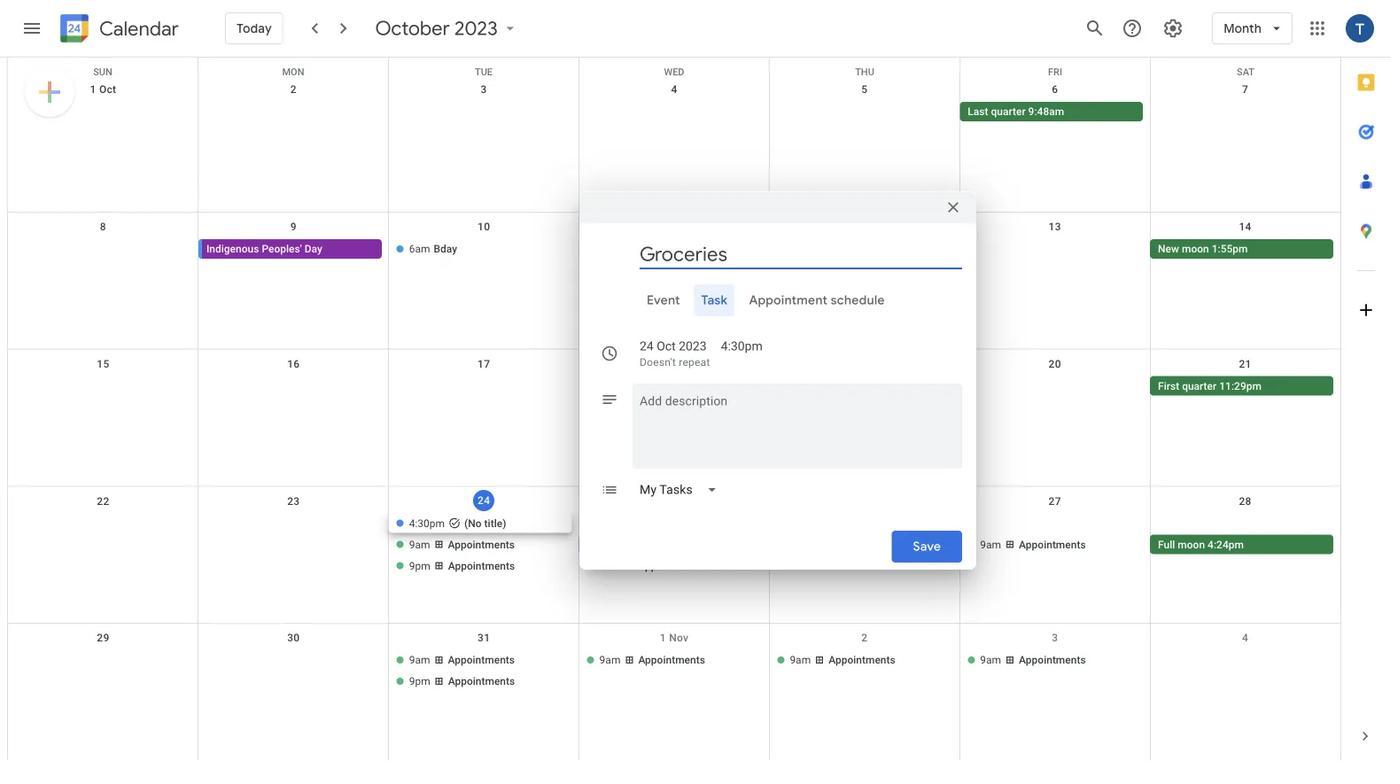 Task type: vqa. For each thing, say whether or not it's contained in the screenshot.
top Use
no



Task type: locate. For each thing, give the bounding box(es) containing it.
1 horizontal spatial 24
[[640, 339, 654, 354]]

row containing 1 oct
[[8, 75, 1341, 213]]

10
[[478, 221, 490, 233]]

0 vertical spatial 2023
[[455, 16, 498, 41]]

0 vertical spatial 2
[[291, 83, 297, 96]]

fri
[[1049, 66, 1063, 78]]

0 vertical spatial oct
[[99, 83, 116, 96]]

(no
[[465, 517, 482, 530]]

october 2023
[[376, 16, 498, 41]]

1 horizontal spatial 4
[[1243, 632, 1249, 645]]

2023 up "tue"
[[455, 16, 498, 41]]

last
[[968, 105, 989, 118]]

9pm
[[409, 560, 431, 572], [409, 676, 431, 688]]

settings menu image
[[1163, 18, 1184, 39]]

4:30pm inside 'cell'
[[409, 517, 445, 530]]

3
[[481, 83, 487, 96], [1052, 632, 1059, 645]]

oct up doesn't
[[657, 339, 676, 354]]

2 9pm from the top
[[409, 676, 431, 688]]

wed
[[664, 66, 685, 78]]

1 horizontal spatial quarter
[[1183, 380, 1217, 392]]

24 for 24 oct 2023
[[640, 339, 654, 354]]

moon
[[1182, 243, 1210, 255], [1178, 538, 1206, 551]]

moon right full
[[1178, 538, 1206, 551]]

1 vertical spatial 4
[[1243, 632, 1249, 645]]

appointments inside "button"
[[829, 538, 896, 551]]

0 horizontal spatial 2
[[291, 83, 297, 96]]

cell
[[8, 102, 198, 123], [198, 102, 389, 123], [579, 102, 770, 123], [770, 102, 960, 123], [1151, 102, 1341, 123], [8, 239, 198, 260], [579, 239, 770, 260], [960, 239, 1151, 260], [8, 376, 198, 398], [198, 376, 389, 398], [389, 376, 579, 398], [579, 376, 770, 398], [770, 376, 960, 398], [960, 376, 1151, 398], [8, 514, 198, 577], [198, 514, 389, 577], [389, 514, 579, 577], [579, 514, 770, 577], [8, 651, 198, 693], [389, 651, 579, 693]]

day
[[305, 243, 323, 255]]

1 horizontal spatial 2
[[862, 632, 868, 645]]

quarter
[[991, 105, 1026, 118], [1183, 380, 1217, 392]]

quarter inside button
[[991, 105, 1026, 118]]

1 vertical spatial oct
[[657, 339, 676, 354]]

indigenous peoples' day button
[[202, 239, 382, 259]]

9am
[[409, 538, 430, 551], [981, 538, 1002, 551], [600, 560, 621, 572], [409, 654, 430, 667], [600, 654, 621, 667], [790, 654, 811, 667], [981, 654, 1002, 667]]

6 row from the top
[[8, 624, 1341, 761]]

1 vertical spatial 4:30pm
[[409, 517, 445, 530]]

6am bday
[[409, 243, 457, 255]]

month
[[1224, 21, 1262, 36]]

sat
[[1237, 66, 1255, 78]]

today button
[[225, 7, 283, 50]]

1 horizontal spatial 2023
[[679, 339, 707, 354]]

0 horizontal spatial 24
[[478, 495, 490, 507]]

quarter right first
[[1183, 380, 1217, 392]]

last quarter 9:48am
[[968, 105, 1065, 118]]

1 for 1 nov
[[660, 632, 666, 645]]

4:30pm down task button
[[721, 339, 763, 354]]

6am
[[409, 243, 430, 255]]

new
[[1159, 243, 1180, 255]]

1 left nov
[[660, 632, 666, 645]]

row
[[8, 58, 1341, 78], [8, 75, 1341, 213], [8, 213, 1341, 350], [8, 350, 1341, 487], [8, 487, 1341, 624], [8, 624, 1341, 761]]

1 vertical spatial 3
[[1052, 632, 1059, 645]]

quarter for 11:29pm
[[1183, 380, 1217, 392]]

thu
[[856, 66, 875, 78]]

task
[[702, 293, 728, 308]]

indigenous peoples' day
[[206, 243, 323, 255]]

1 vertical spatial 1
[[660, 632, 666, 645]]

Add description text field
[[633, 391, 963, 455]]

0 horizontal spatial oct
[[99, 83, 116, 96]]

1 horizontal spatial oct
[[657, 339, 676, 354]]

30
[[287, 632, 300, 645]]

28
[[1240, 495, 1252, 507]]

grid
[[7, 58, 1341, 761]]

0 vertical spatial 24
[[640, 339, 654, 354]]

1 vertical spatial 24
[[478, 495, 490, 507]]

24 up (no title)
[[478, 495, 490, 507]]

1 horizontal spatial 4:30pm
[[721, 339, 763, 354]]

0 horizontal spatial 4:30pm
[[409, 517, 445, 530]]

0 horizontal spatial 4
[[671, 83, 678, 96]]

4
[[671, 83, 678, 96], [1243, 632, 1249, 645]]

4:30pm left (no
[[409, 517, 445, 530]]

repeat
[[679, 356, 711, 369]]

1 9pm from the top
[[409, 560, 431, 572]]

9am inside 'cell'
[[409, 538, 430, 551]]

quarter right last
[[991, 105, 1026, 118]]

Add title text field
[[640, 241, 963, 268]]

row containing 8
[[8, 213, 1341, 350]]

0 vertical spatial 9pm
[[409, 560, 431, 572]]

14
[[1240, 221, 1252, 233]]

3 row from the top
[[8, 213, 1341, 350]]

2
[[291, 83, 297, 96], [862, 632, 868, 645]]

event
[[647, 293, 681, 308]]

first quarter 11:29pm button
[[1151, 376, 1334, 396]]

5 row from the top
[[8, 487, 1341, 624]]

1 horizontal spatial 1
[[660, 632, 666, 645]]

tab list
[[1342, 58, 1391, 712], [594, 285, 963, 316]]

mon
[[282, 66, 304, 78]]

peoples'
[[262, 243, 302, 255]]

appointment schedule
[[749, 293, 885, 308]]

row containing 29
[[8, 624, 1341, 761]]

row containing 15
[[8, 350, 1341, 487]]

1
[[90, 83, 96, 96], [660, 632, 666, 645]]

tab list containing event
[[594, 285, 963, 316]]

24 oct 2023
[[640, 339, 707, 354]]

4:30pm
[[721, 339, 763, 354], [409, 517, 445, 530]]

16
[[287, 358, 300, 370]]

24
[[640, 339, 654, 354], [478, 495, 490, 507]]

0 vertical spatial quarter
[[991, 105, 1026, 118]]

appointments
[[448, 538, 515, 551], [829, 538, 896, 551], [1019, 538, 1086, 551], [448, 560, 515, 572], [639, 560, 706, 572], [448, 654, 515, 667], [639, 654, 706, 667], [829, 654, 896, 667], [1019, 654, 1086, 667], [448, 676, 515, 688]]

4 row from the top
[[8, 350, 1341, 487]]

event button
[[640, 285, 688, 316]]

moon right new
[[1182, 243, 1210, 255]]

0 vertical spatial 1
[[90, 83, 96, 96]]

0 horizontal spatial 2023
[[455, 16, 498, 41]]

24 up doesn't
[[640, 339, 654, 354]]

2023 up repeat
[[679, 339, 707, 354]]

None field
[[633, 474, 732, 506]]

1 vertical spatial moon
[[1178, 538, 1206, 551]]

0 vertical spatial 4:30pm
[[721, 339, 763, 354]]

7
[[1243, 83, 1249, 96]]

18
[[668, 358, 681, 370]]

0 horizontal spatial 3
[[481, 83, 487, 96]]

sun
[[93, 66, 112, 78]]

oct inside grid
[[99, 83, 116, 96]]

oct down sun
[[99, 83, 116, 96]]

24 inside row
[[478, 495, 490, 507]]

1 row from the top
[[8, 58, 1341, 78]]

bday
[[434, 243, 457, 255]]

1 vertical spatial 9pm
[[409, 676, 431, 688]]

appointment
[[749, 293, 828, 308]]

schedule
[[831, 293, 885, 308]]

1 down sun
[[90, 83, 96, 96]]

1 vertical spatial quarter
[[1183, 380, 1217, 392]]

22
[[97, 495, 110, 507]]

0 horizontal spatial tab list
[[594, 285, 963, 316]]

2 row from the top
[[8, 75, 1341, 213]]

appointment schedule button
[[742, 285, 892, 316]]

quarter for 9:48am
[[991, 105, 1026, 118]]

calendar
[[99, 16, 179, 41]]

0 horizontal spatial quarter
[[991, 105, 1026, 118]]

oct
[[99, 83, 116, 96], [657, 339, 676, 354]]

today
[[237, 21, 272, 36]]

0 vertical spatial moon
[[1182, 243, 1210, 255]]

0 horizontal spatial 1
[[90, 83, 96, 96]]

0 vertical spatial 4
[[671, 83, 678, 96]]

moon for new
[[1182, 243, 1210, 255]]

2023
[[455, 16, 498, 41], [679, 339, 707, 354]]

last quarter 9:48am button
[[960, 102, 1144, 121]]

quarter inside button
[[1183, 380, 1217, 392]]



Task type: describe. For each thing, give the bounding box(es) containing it.
1 oct
[[90, 83, 116, 96]]

month button
[[1213, 7, 1293, 50]]

new moon 1:55pm
[[1159, 243, 1249, 255]]

first quarter 11:29pm
[[1159, 380, 1262, 392]]

new moon 1:55pm button
[[1151, 239, 1334, 259]]

20
[[1049, 358, 1062, 370]]

nov
[[669, 632, 689, 645]]

6
[[1052, 83, 1059, 96]]

october 2023 button
[[369, 16, 527, 41]]

first
[[1159, 380, 1180, 392]]

21
[[1240, 358, 1252, 370]]

1 nov
[[660, 632, 689, 645]]

grid containing 1 oct
[[7, 58, 1341, 761]]

4:24pm
[[1208, 538, 1244, 551]]

9
[[291, 221, 297, 233]]

0 vertical spatial 3
[[481, 83, 487, 96]]

oct for 24
[[657, 339, 676, 354]]

task button
[[695, 285, 735, 316]]

8
[[100, 221, 106, 233]]

doesn't repeat
[[640, 356, 711, 369]]

1 horizontal spatial 3
[[1052, 632, 1059, 645]]

october
[[376, 16, 450, 41]]

1 vertical spatial 2023
[[679, 339, 707, 354]]

9:48am
[[1029, 105, 1065, 118]]

17
[[478, 358, 490, 370]]

1 vertical spatial 2
[[862, 632, 868, 645]]

11
[[668, 221, 681, 233]]

row containing 24
[[8, 487, 1341, 624]]

15
[[97, 358, 110, 370]]

full
[[1159, 538, 1176, 551]]

main drawer image
[[21, 18, 43, 39]]

appointments button
[[770, 535, 953, 554]]

12
[[859, 221, 871, 233]]

calendar heading
[[96, 16, 179, 41]]

title)
[[485, 517, 506, 530]]

oct for 1
[[99, 83, 116, 96]]

row containing sun
[[8, 58, 1341, 78]]

25
[[668, 495, 681, 507]]

11:29pm
[[1220, 380, 1262, 392]]

27
[[1049, 495, 1062, 507]]

13
[[1049, 221, 1062, 233]]

doesn't
[[640, 356, 676, 369]]

indigenous
[[206, 243, 259, 255]]

9pm inside 'cell'
[[409, 560, 431, 572]]

5
[[862, 83, 868, 96]]

full moon 4:24pm button
[[1151, 535, 1334, 554]]

calendar element
[[57, 11, 179, 50]]

24 for 24
[[478, 495, 490, 507]]

1 for 1 oct
[[90, 83, 96, 96]]

full moon 4:24pm
[[1159, 538, 1244, 551]]

1:55pm
[[1212, 243, 1249, 255]]

(no title)
[[465, 517, 506, 530]]

cell containing 4:30pm
[[389, 514, 579, 577]]

tue
[[475, 66, 493, 78]]

1 horizontal spatial tab list
[[1342, 58, 1391, 712]]

23
[[287, 495, 300, 507]]

29
[[97, 632, 110, 645]]

moon for full
[[1178, 538, 1206, 551]]

31
[[478, 632, 490, 645]]



